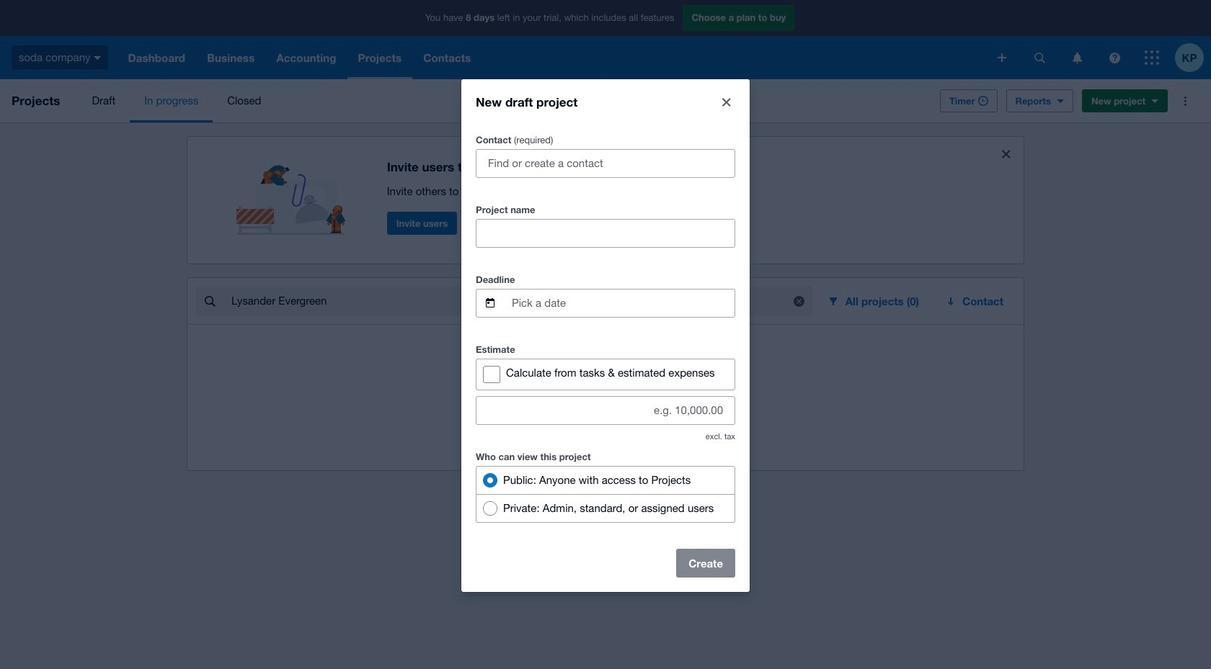 Task type: vqa. For each thing, say whether or not it's contained in the screenshot.
svg image
yes



Task type: locate. For each thing, give the bounding box(es) containing it.
svg image
[[1073, 52, 1082, 63], [94, 56, 101, 60]]

group
[[476, 466, 736, 523]]

None field
[[477, 220, 735, 247]]

banner
[[0, 0, 1212, 79]]

svg image
[[1145, 50, 1160, 65], [1034, 52, 1045, 63], [1109, 52, 1120, 63], [998, 53, 1007, 62]]

Find or create a contact field
[[477, 150, 735, 177]]

e.g. 10,000.00 field
[[477, 397, 735, 424]]

dialog
[[462, 79, 750, 592]]

Search in progress projects search field
[[230, 288, 780, 315]]



Task type: describe. For each thing, give the bounding box(es) containing it.
0 horizontal spatial svg image
[[94, 56, 101, 60]]

invite users to projects image
[[237, 149, 352, 235]]

1 horizontal spatial svg image
[[1073, 52, 1082, 63]]

Pick a date field
[[511, 290, 735, 317]]



